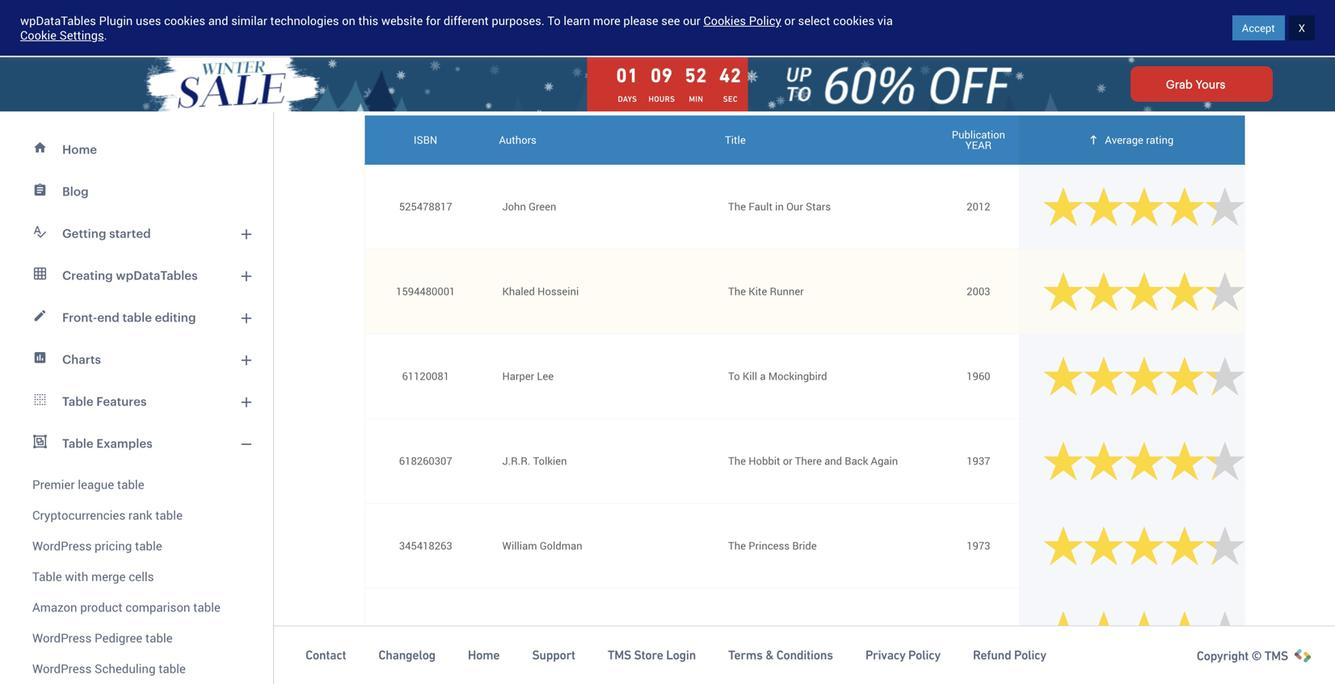 Task type: describe. For each thing, give the bounding box(es) containing it.
policy for privacy policy
[[909, 649, 941, 663]]

via
[[878, 13, 893, 29]]

premier
[[32, 477, 75, 493]]

wpdatatables plugin uses cookies and similar technologies on this website for different purposes. to learn more please see our cookies policy or select cookies via cookie settings .
[[20, 13, 893, 43]]

.
[[104, 27, 107, 43]]

61120081
[[402, 369, 450, 384]]

days
[[618, 95, 637, 104]]

examples
[[96, 437, 153, 451]]

columns button
[[365, 38, 471, 70]]

679783261
[[399, 624, 452, 638]]

rating
[[1146, 133, 1174, 147]]

charts
[[62, 352, 101, 367]]

1 vertical spatial or
[[783, 454, 793, 469]]

accept
[[1242, 21, 1276, 35]]

1813
[[967, 624, 991, 638]]

authors: activate to sort column ascending element
[[486, 116, 712, 165]]

and for there
[[825, 454, 842, 469]]

get started
[[1216, 20, 1274, 36]]

1973
[[967, 539, 991, 554]]

to inside wpdatatables plugin uses cookies and similar technologies on this website for different purposes. to learn more please see our cookies policy or select cookies via cookie settings .
[[548, 13, 561, 29]]

table for pedigree
[[145, 630, 173, 647]]

table right comparison
[[193, 599, 221, 616]]

in
[[775, 199, 784, 214]]

harper lee
[[502, 369, 554, 384]]

j.r.r. tolkien
[[502, 454, 567, 469]]

wordpress pricing table link
[[10, 531, 264, 562]]

columns
[[398, 46, 443, 62]]

back
[[845, 454, 869, 469]]

table examples link
[[10, 423, 264, 465]]

support link
[[532, 648, 575, 664]]

wpdatatables inside wpdatatables plugin uses cookies and similar technologies on this website for different purposes. to learn more please see our cookies policy or select cookies via cookie settings .
[[20, 13, 96, 29]]

publication
[[952, 127, 1006, 142]]

prejudice
[[776, 624, 820, 638]]

different
[[444, 13, 489, 29]]

get
[[1216, 20, 1233, 36]]

policy inside wpdatatables plugin uses cookies and similar technologies on this website for different purposes. to learn more please see our cookies policy or select cookies via cookie settings .
[[749, 13, 782, 29]]

learn
[[564, 13, 590, 29]]

changelog link
[[379, 648, 436, 664]]

wpdatatables - tables and charts manager wordpress plugin image
[[16, 14, 171, 43]]

terms & conditions
[[729, 649, 833, 663]]

the for the princess bride
[[729, 539, 746, 554]]

pricing
[[95, 538, 132, 555]]

editing
[[155, 310, 196, 325]]

table with merge cells
[[32, 569, 154, 585]]

fault
[[749, 199, 773, 214]]

&
[[766, 649, 774, 663]]

the for the hobbit or there and back again
[[729, 454, 746, 469]]

blog
[[62, 184, 89, 198]]

our
[[787, 199, 803, 214]]

hours
[[649, 95, 675, 104]]

2003
[[967, 284, 991, 299]]

getting started link
[[10, 213, 264, 255]]

1 cookies from the left
[[164, 13, 205, 29]]

table for pricing
[[135, 538, 162, 555]]

j.r.r.
[[502, 454, 531, 469]]

contact link
[[306, 648, 346, 664]]

average rating
[[1105, 133, 1174, 147]]

wordpress pricing table
[[32, 538, 162, 555]]

sec
[[723, 95, 738, 104]]

terms
[[729, 649, 763, 663]]

1960
[[967, 369, 991, 384]]

01
[[616, 64, 639, 87]]

cookie settings button
[[20, 27, 104, 43]]

please
[[624, 13, 659, 29]]

2012
[[967, 199, 991, 214]]

league
[[78, 477, 114, 493]]

average rating: activate to sort column ascending element
[[1019, 116, 1245, 165]]

runner
[[770, 284, 804, 299]]

amazon product comparison table
[[32, 599, 221, 616]]

there
[[795, 454, 822, 469]]

x button
[[1289, 15, 1315, 40]]

wordpress pedigree table link
[[10, 623, 264, 654]]

09
[[651, 64, 673, 87]]

345418263
[[399, 539, 452, 554]]

privacy
[[866, 649, 906, 663]]

table for table examples
[[62, 437, 94, 451]]

title: activate to sort column ascending element
[[712, 116, 939, 165]]

getting started
[[62, 226, 151, 241]]

2 vertical spatial and
[[756, 624, 773, 638]]

purposes.
[[492, 13, 545, 29]]

the for the kite runner
[[729, 284, 746, 299]]

a
[[760, 369, 766, 384]]

again
[[871, 454, 898, 469]]

this
[[359, 13, 379, 29]]

khaled
[[502, 284, 535, 299]]

★★★★★ for 1937
[[1044, 433, 1246, 488]]

features
[[96, 395, 147, 409]]

get started link
[[1170, 9, 1319, 48]]

table features
[[62, 395, 147, 409]]

conditions
[[777, 649, 833, 663]]

premier league table link
[[10, 465, 264, 500]]

★★★★★ for 2012
[[1044, 179, 1246, 233]]

★★★★★ for 1813
[[1044, 603, 1246, 658]]

2 cookies from the left
[[833, 13, 875, 29]]



Task type: vqa. For each thing, say whether or not it's contained in the screenshot.


Task type: locate. For each thing, give the bounding box(es) containing it.
0 horizontal spatial and
[[208, 13, 228, 29]]

tms right ©
[[1265, 649, 1289, 664]]

support
[[532, 649, 575, 663]]

authors
[[499, 133, 537, 147]]

home link left 'support' link
[[468, 648, 500, 664]]

technologies
[[270, 13, 339, 29]]

policy for refund policy
[[1014, 649, 1047, 663]]

1 vertical spatial wordpress
[[32, 630, 92, 647]]

princess
[[749, 539, 790, 554]]

★★★★★ for 1960
[[1044, 348, 1246, 403]]

isbn
[[414, 133, 438, 147]]

policy
[[749, 13, 782, 29], [909, 649, 941, 663], [1014, 649, 1047, 663]]

the left fault
[[729, 199, 746, 214]]

★★★★★ for 1973
[[1044, 518, 1246, 573]]

khaled hosseini
[[502, 284, 579, 299]]

2 wordpress from the top
[[32, 630, 92, 647]]

wpdatatables up editing
[[116, 268, 198, 283]]

1594480001
[[396, 284, 455, 299]]

policy right privacy
[[909, 649, 941, 663]]

wpdatatables left "."
[[20, 13, 96, 29]]

2 ★★★★★ from the top
[[1044, 264, 1246, 318]]

table for scheduling
[[159, 661, 186, 678]]

amazon product comparison table link
[[10, 593, 264, 623]]

table inside 'link'
[[122, 310, 152, 325]]

0 vertical spatial home link
[[10, 129, 264, 171]]

3 the from the top
[[729, 454, 746, 469]]

3 wordpress from the top
[[32, 661, 92, 678]]

kite
[[749, 284, 767, 299]]

or inside wpdatatables plugin uses cookies and similar technologies on this website for different purposes. to learn more please see our cookies policy or select cookies via cookie settings .
[[785, 13, 795, 29]]

wpdatatables
[[20, 13, 96, 29], [116, 268, 198, 283]]

table for end
[[122, 310, 152, 325]]

table down comparison
[[145, 630, 173, 647]]

0 vertical spatial to
[[548, 13, 561, 29]]

and left 'similar'
[[208, 13, 228, 29]]

title
[[725, 133, 746, 147]]

table inside 'link'
[[155, 507, 183, 524]]

0 horizontal spatial wpdatatables
[[20, 13, 96, 29]]

terms & conditions link
[[729, 648, 833, 664]]

home link up blog
[[10, 129, 264, 171]]

tms left store
[[608, 649, 632, 663]]

table up cryptocurrencies rank table 'link'
[[117, 477, 144, 493]]

table features link
[[10, 381, 264, 423]]

refund policy
[[973, 649, 1047, 663]]

618260307
[[399, 454, 452, 469]]

settings
[[59, 27, 104, 43]]

wordpress scheduling table link
[[10, 654, 264, 685]]

table down 'wordpress pedigree table' link
[[159, 661, 186, 678]]

creating wpdatatables
[[62, 268, 198, 283]]

1 horizontal spatial home
[[468, 649, 500, 663]]

★★★★★ for 2003
[[1044, 264, 1246, 318]]

cookies left via
[[833, 13, 875, 29]]

login
[[666, 649, 696, 663]]

1 vertical spatial wpdatatables
[[116, 268, 198, 283]]

1 horizontal spatial tms
[[1265, 649, 1289, 664]]

1 ★★★★★ from the top
[[1044, 179, 1246, 233]]

2 horizontal spatial and
[[825, 454, 842, 469]]

6 ★★★★★ from the top
[[1044, 603, 1246, 658]]

table right end
[[122, 310, 152, 325]]

table inside table with merge cells link
[[32, 569, 62, 585]]

or left select
[[785, 13, 795, 29]]

table for league
[[117, 477, 144, 493]]

publication year: activate to sort column ascending element
[[939, 116, 1019, 165]]

table inside the 'table examples' link
[[62, 437, 94, 451]]

the for the fault in our stars
[[729, 199, 746, 214]]

525478817
[[399, 199, 452, 214]]

charts link
[[10, 339, 264, 381]]

cells
[[129, 569, 154, 585]]

store
[[634, 649, 664, 663]]

hobbit
[[749, 454, 781, 469]]

5 ★★★★★ from the top
[[1044, 518, 1246, 573]]

merge
[[91, 569, 126, 585]]

for
[[426, 13, 441, 29]]

0 horizontal spatial cookies
[[164, 13, 205, 29]]

the princess bride
[[729, 539, 817, 554]]

table
[[62, 395, 94, 409], [62, 437, 94, 451], [32, 569, 62, 585]]

rank
[[128, 507, 152, 524]]

wordpress down 'wordpress pedigree table'
[[32, 661, 92, 678]]

isbn: activate to sort column ascending element
[[365, 116, 486, 165]]

william
[[502, 539, 537, 554]]

home left 'support' link
[[468, 649, 500, 663]]

0 horizontal spatial tms
[[608, 649, 632, 663]]

to left learn
[[548, 13, 561, 29]]

front-end table editing link
[[10, 297, 264, 339]]

tolkien
[[533, 454, 567, 469]]

2 vertical spatial table
[[32, 569, 62, 585]]

wordpress up with
[[32, 538, 92, 555]]

and right pride
[[756, 624, 773, 638]]

wordpress for wordpress pedigree table
[[32, 630, 92, 647]]

wordpress pedigree table
[[32, 630, 173, 647]]

front-end table editing
[[62, 310, 196, 325]]

1 vertical spatial home
[[468, 649, 500, 663]]

creating
[[62, 268, 113, 283]]

austen
[[528, 624, 562, 638]]

0 horizontal spatial to
[[548, 13, 561, 29]]

policy right refund
[[1014, 649, 1047, 663]]

4 the from the top
[[729, 539, 746, 554]]

0 vertical spatial home
[[62, 142, 97, 156]]

and left back
[[825, 454, 842, 469]]

52
[[685, 64, 708, 87]]

wordpress for wordpress pricing table
[[32, 538, 92, 555]]

table left with
[[32, 569, 62, 585]]

1 horizontal spatial to
[[729, 369, 740, 384]]

table up 'premier league table'
[[62, 437, 94, 451]]

harper
[[502, 369, 534, 384]]

1 horizontal spatial and
[[756, 624, 773, 638]]

1 wordpress from the top
[[32, 538, 92, 555]]

creating wpdatatables link
[[10, 255, 264, 297]]

1 horizontal spatial home link
[[468, 648, 500, 664]]

yours
[[1196, 78, 1226, 91]]

0 horizontal spatial home
[[62, 142, 97, 156]]

copyright
[[1197, 649, 1249, 664]]

1 vertical spatial table
[[62, 437, 94, 451]]

refund
[[973, 649, 1012, 663]]

the left princess
[[729, 539, 746, 554]]

pride
[[729, 624, 753, 638]]

tms
[[608, 649, 632, 663], [1265, 649, 1289, 664]]

started
[[1236, 20, 1274, 36]]

table up cells
[[135, 538, 162, 555]]

or
[[785, 13, 795, 29], [783, 454, 793, 469]]

1 horizontal spatial policy
[[909, 649, 941, 663]]

2 horizontal spatial policy
[[1014, 649, 1047, 663]]

getting
[[62, 226, 106, 241]]

cryptocurrencies rank table link
[[10, 500, 264, 531]]

the
[[729, 199, 746, 214], [729, 284, 746, 299], [729, 454, 746, 469], [729, 539, 746, 554]]

table down charts at the bottom of page
[[62, 395, 94, 409]]

2 vertical spatial wordpress
[[32, 661, 92, 678]]

0 vertical spatial and
[[208, 13, 228, 29]]

privacy policy link
[[866, 648, 941, 664]]

more
[[593, 13, 621, 29]]

1 vertical spatial to
[[729, 369, 740, 384]]

copyright © tms
[[1197, 649, 1289, 664]]

john
[[502, 199, 526, 214]]

0 vertical spatial wpdatatables
[[20, 13, 96, 29]]

4 ★★★★★ from the top
[[1044, 433, 1246, 488]]

cryptocurrencies
[[32, 507, 125, 524]]

the left kite
[[729, 284, 746, 299]]

2 the from the top
[[729, 284, 746, 299]]

0 horizontal spatial home link
[[10, 129, 264, 171]]

and inside wpdatatables plugin uses cookies and similar technologies on this website for different purposes. to learn more please see our cookies policy or select cookies via cookie settings .
[[208, 13, 228, 29]]

cookies
[[164, 13, 205, 29], [833, 13, 875, 29]]

tms store login link
[[608, 648, 696, 664]]

Search form search field
[[340, 17, 882, 39]]

0 vertical spatial or
[[785, 13, 795, 29]]

3 ★★★★★ from the top
[[1044, 348, 1246, 403]]

to left 'kill'
[[729, 369, 740, 384]]

table for table features
[[62, 395, 94, 409]]

1 horizontal spatial wpdatatables
[[116, 268, 198, 283]]

amazon
[[32, 599, 77, 616]]

cookies right uses
[[164, 13, 205, 29]]

kill
[[743, 369, 758, 384]]

premier league table
[[32, 477, 144, 493]]

on
[[342, 13, 356, 29]]

year
[[966, 138, 992, 152]]

the left hobbit
[[729, 454, 746, 469]]

pedigree
[[95, 630, 142, 647]]

0 vertical spatial wordpress
[[32, 538, 92, 555]]

front-
[[62, 310, 97, 325]]

wordpress down amazon on the bottom left of page
[[32, 630, 92, 647]]

10 button
[[1109, 79, 1174, 107]]

privacy policy
[[866, 649, 941, 663]]

the kite runner
[[729, 284, 804, 299]]

cryptocurrencies rank table
[[32, 507, 183, 524]]

table for rank
[[155, 507, 183, 524]]

or left there
[[783, 454, 793, 469]]

wordpress for wordpress scheduling table
[[32, 661, 92, 678]]

policy right cookies
[[749, 13, 782, 29]]

home up blog
[[62, 142, 97, 156]]

table for table with merge cells
[[32, 569, 62, 585]]

product
[[80, 599, 123, 616]]

table examples
[[62, 437, 153, 451]]

1 vertical spatial and
[[825, 454, 842, 469]]

pride and prejudice
[[729, 624, 820, 638]]

1 horizontal spatial cookies
[[833, 13, 875, 29]]

10
[[1109, 85, 1121, 100]]

to kill a mockingbird
[[729, 369, 827, 384]]

wordpress scheduling table
[[32, 661, 186, 678]]

1 the from the top
[[729, 199, 746, 214]]

0 vertical spatial table
[[62, 395, 94, 409]]

policy inside 'link'
[[909, 649, 941, 663]]

accept button
[[1233, 15, 1285, 40]]

and for cookies
[[208, 13, 228, 29]]

0 horizontal spatial policy
[[749, 13, 782, 29]]

wordpress
[[32, 538, 92, 555], [32, 630, 92, 647], [32, 661, 92, 678]]

1 vertical spatial home link
[[468, 648, 500, 664]]

the fault in our stars
[[729, 199, 831, 214]]

table right rank at the bottom
[[155, 507, 183, 524]]

table inside table features 'link'
[[62, 395, 94, 409]]



